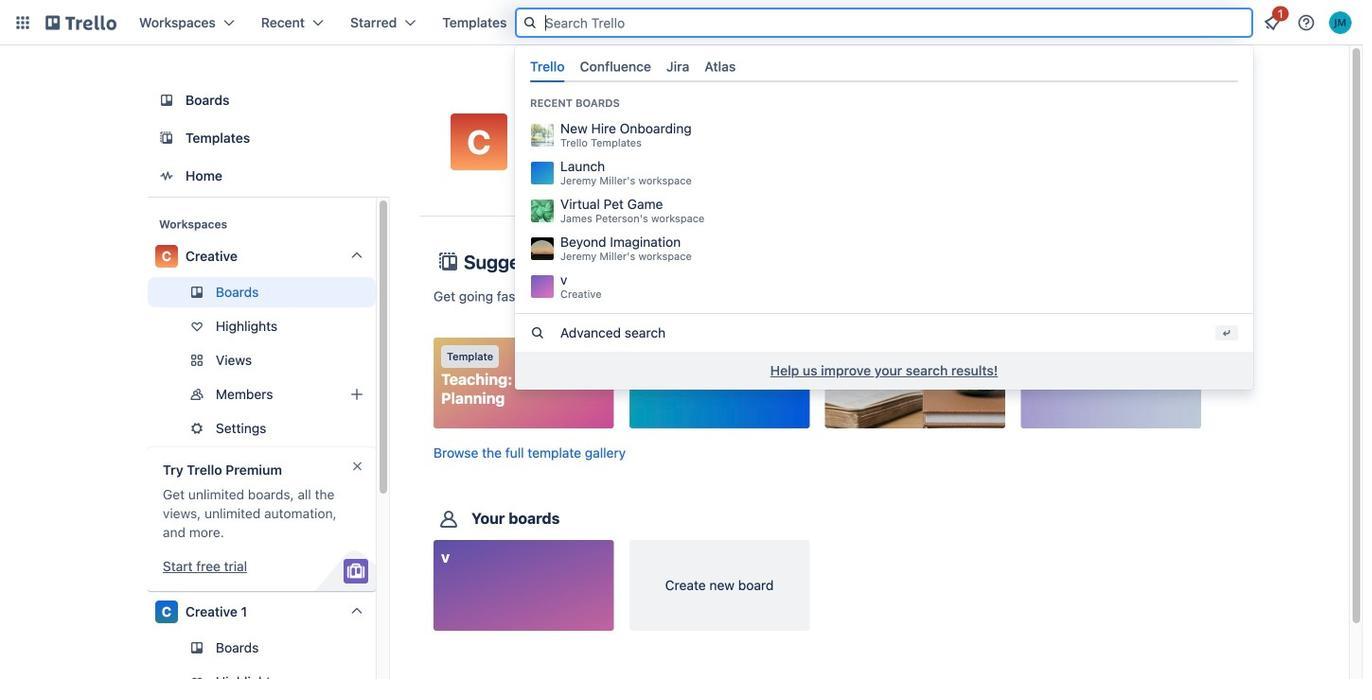Task type: locate. For each thing, give the bounding box(es) containing it.
0 vertical spatial forward image
[[372, 349, 395, 372]]

tab list
[[523, 51, 1246, 83]]

Search Trello field
[[515, 8, 1253, 38]]

2 forward image from the top
[[372, 417, 395, 440]]

forward image
[[372, 349, 395, 372], [372, 417, 395, 440]]

tab
[[523, 51, 572, 83], [572, 51, 659, 83], [659, 51, 697, 83], [697, 51, 743, 83]]

forward image down forward image
[[372, 417, 395, 440]]

2 tab from the left
[[572, 51, 659, 83]]

1 vertical spatial forward image
[[372, 417, 395, 440]]

search image
[[523, 15, 538, 30]]

open information menu image
[[1297, 13, 1316, 32]]

template board image
[[155, 127, 178, 150]]

add image
[[346, 383, 368, 406]]

forward image up forward image
[[372, 349, 395, 372]]

back to home image
[[45, 8, 116, 38]]

3 tab from the left
[[659, 51, 697, 83]]



Task type: describe. For each thing, give the bounding box(es) containing it.
jeremy miller (jeremymiller198) image
[[1329, 11, 1352, 34]]

1 forward image from the top
[[372, 349, 395, 372]]

board image
[[155, 89, 178, 112]]

home image
[[155, 165, 178, 187]]

advanced search image
[[530, 326, 545, 341]]

4 tab from the left
[[697, 51, 743, 83]]

1 notification image
[[1261, 11, 1284, 34]]

1 tab from the left
[[523, 51, 572, 83]]

primary element
[[0, 0, 1363, 45]]

forward image
[[372, 383, 395, 406]]



Task type: vqa. For each thing, say whether or not it's contained in the screenshot.
first TAB
yes



